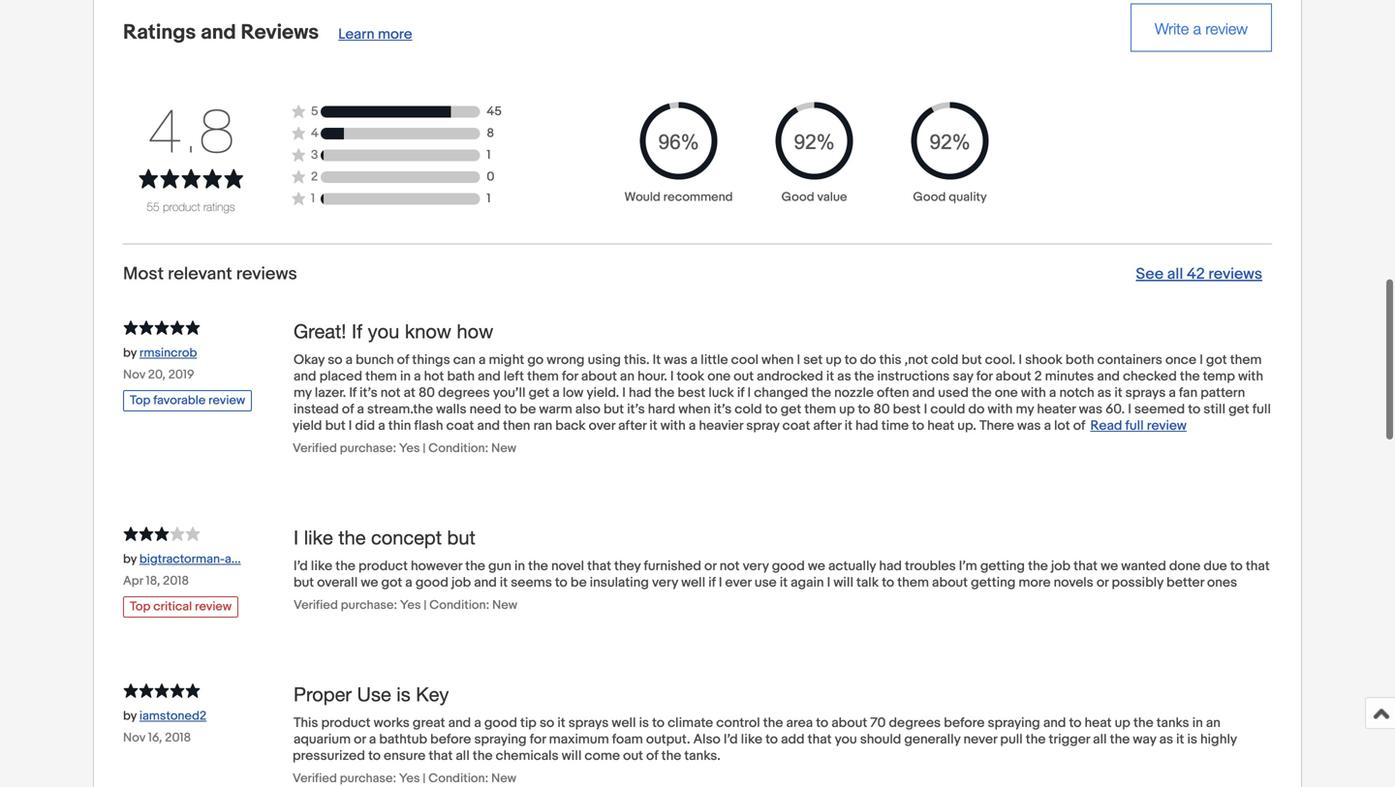 Task type: describe. For each thing, give the bounding box(es) containing it.
2 horizontal spatial was
[[1079, 402, 1103, 418]]

often
[[877, 385, 909, 402]]

about up yield.
[[581, 369, 617, 385]]

a left lot
[[1044, 418, 1051, 435]]

and right ratings
[[201, 20, 236, 45]]

hot
[[424, 369, 444, 385]]

and down okay
[[294, 369, 316, 385]]

verified purchase: yes | condition: new
[[293, 441, 516, 456]]

this
[[294, 716, 318, 732]]

value
[[817, 190, 847, 205]]

0
[[487, 170, 495, 185]]

0 vertical spatial if
[[352, 320, 362, 343]]

ratings
[[203, 200, 235, 214]]

0 vertical spatial product
[[163, 200, 200, 214]]

0 vertical spatial more
[[378, 26, 412, 43]]

left
[[504, 369, 524, 385]]

back
[[555, 418, 586, 435]]

2 inside okay so a bunch of things can a might go wrong using this. it was a little cool when i set up to do this ,not cold but cool. i shook both containers once i got them and placed them in a hot bath and left them for about an hour. i took one out androcked it as the instructions say for about 2 minutes and checked the temp with my lazer. if it's not at 80 degrees you'll get a low yield. i had the best luck if i changed the nozzle often and used the one with a notch as it sprays a fan pattern instead of a stream.the walls need to be warm also but it's hard when it's cold to get them up to 80 best i could do with my heater was 60. i seemed to still get full yield but i did a thin flash coat and then ran back over after it with a heavier spray coat after it had time to heat up. there was a lot of
[[1034, 369, 1042, 385]]

an inside okay so a bunch of things can a might go wrong using this. it was a little cool when i set up to do this ,not cold but cool. i shook both containers once i got them and placed them in a hot bath and left them for about an hour. i took one out androcked it as the instructions say for about 2 minutes and checked the temp with my lazer. if it's not at 80 degrees you'll get a low yield. i had the best luck if i changed the nozzle often and used the one with a notch as it sprays a fan pattern instead of a stream.the walls need to be warm also but it's hard when it's cold to get them up to 80 best i could do with my heater was 60. i seemed to still get full yield but i did a thin flash coat and then ran back over after it with a heavier spray coat after it had time to heat up. there was a lot of
[[620, 369, 635, 385]]

new inside proper use is key this product works great and a good tip so it sprays well is to climate control the area to about 70 degrees before spraying and to heat up the tanks in an aquarium or a bathtub before spraying for maximum foam output. also i'd like to add that you should generally never pull the trigger all the way as it is highly pressurized to ensure that all the chemicals will come out of the tanks. verified purchase: yes | condition: new
[[491, 772, 516, 787]]

1 vertical spatial do
[[968, 402, 985, 418]]

a left fan
[[1169, 385, 1176, 402]]

heater
[[1037, 402, 1076, 418]]

aquarium
[[294, 732, 351, 749]]

but down yield.
[[604, 402, 624, 418]]

a inside i like the concept but i'd like the product however the gun in the novel that they furnished or not very good we actually had troubles i'm getting the job that we wanted done due to that but overall we got a good job and it seems to be insulating very well if i ever use it again i will talk to them about getting more novels or possibly better ones verified purchase: yes | condition: new
[[405, 575, 412, 592]]

used
[[938, 385, 969, 402]]

relevant
[[168, 264, 232, 285]]

0 vertical spatial new
[[491, 441, 516, 456]]

foam
[[612, 732, 643, 749]]

1 horizontal spatial all
[[1093, 732, 1107, 749]]

cool
[[731, 352, 759, 369]]

to up trigger
[[1069, 716, 1082, 732]]

will inside proper use is key this product works great and a good tip so it sprays well is to climate control the area to about 70 degrees before spraying and to heat up the tanks in an aquarium or a bathtub before spraying for maximum foam output. also i'd like to add that you should generally never pull the trigger all the way as it is highly pressurized to ensure that all the chemicals will come out of the tanks. verified purchase: yes | condition: new
[[562, 749, 582, 765]]

not inside okay so a bunch of things can a might go wrong using this. it was a little cool when i set up to do this ,not cold but cool. i shook both containers once i got them and placed them in a hot bath and left them for about an hour. i took one out androcked it as the instructions say for about 2 minutes and checked the temp with my lazer. if it's not at 80 degrees you'll get a low yield. i had the best luck if i changed the nozzle often and used the one with a notch as it sprays a fan pattern instead of a stream.the walls need to be warm also but it's hard when it's cold to get them up to 80 best i could do with my heater was 60. i seemed to still get full yield but i did a thin flash coat and then ran back over after it with a heavier spray coat after it had time to heat up. there was a lot of
[[381, 385, 401, 402]]

say
[[953, 369, 973, 385]]

and down containers
[[1097, 369, 1120, 385]]

0 horizontal spatial you
[[368, 320, 399, 343]]

that down area at the right bottom of the page
[[808, 732, 832, 749]]

then
[[503, 418, 530, 435]]

bath
[[447, 369, 475, 385]]

a up heater
[[1049, 385, 1056, 402]]

| inside proper use is key this product works great and a good tip so it sprays well is to climate control the area to about 70 degrees before spraying and to heat up the tanks in an aquarium or a bathtub before spraying for maximum foam output. also i'd like to add that you should generally never pull the trigger all the way as it is highly pressurized to ensure that all the chemicals will come out of the tanks. verified purchase: yes | condition: new
[[423, 772, 426, 787]]

androcked
[[757, 369, 823, 385]]

little
[[701, 352, 728, 369]]

iamstoned2 link
[[139, 709, 207, 724]]

review for read full review
[[1147, 418, 1187, 435]]

and down need at the bottom left of the page
[[477, 418, 500, 435]]

that up insulating
[[587, 559, 611, 575]]

trigger
[[1049, 732, 1090, 749]]

to down fan
[[1188, 402, 1201, 418]]

i'd inside i like the concept but i'd like the product however the gun in the novel that they furnished or not very good we actually had troubles i'm getting the job that we wanted done due to that but overall we got a good job and it seems to be insulating very well if i ever use it again i will talk to them about getting more novels or possibly better ones verified purchase: yes | condition: new
[[294, 559, 308, 575]]

got inside i like the concept but i'd like the product however the gun in the novel that they furnished or not very good we actually had troubles i'm getting the job that we wanted done due to that but overall we got a good job and it seems to be insulating very well if i ever use it again i will talk to them about getting more novels or possibly better ones verified purchase: yes | condition: new
[[381, 575, 402, 592]]

will inside i like the concept but i'd like the product however the gun in the novel that they furnished or not very good we actually had troubles i'm getting the job that we wanted done due to that but overall we got a good job and it seems to be insulating very well if i ever use it again i will talk to them about getting more novels or possibly better ones verified purchase: yes | condition: new
[[834, 575, 854, 592]]

1 down 3
[[311, 191, 315, 206]]

a down works
[[369, 732, 376, 749]]

spray
[[746, 418, 779, 435]]

1 horizontal spatial best
[[893, 402, 921, 418]]

0 vertical spatial yes
[[399, 441, 420, 456]]

that up "novels"
[[1074, 559, 1098, 575]]

by rmsincrob nov 20, 2019
[[123, 346, 197, 383]]

18,
[[146, 574, 160, 589]]

1 horizontal spatial as
[[1098, 385, 1112, 402]]

concept
[[371, 527, 442, 549]]

good for good value
[[782, 190, 814, 205]]

to down nozzle
[[858, 402, 870, 418]]

write
[[1155, 19, 1189, 38]]

them down go
[[527, 369, 559, 385]]

new inside i like the concept but i'd like the product however the gun in the novel that they furnished or not very good we actually had troubles i'm getting the job that we wanted done due to that but overall we got a good job and it seems to be insulating very well if i ever use it again i will talk to them about getting more novels or possibly better ones verified purchase: yes | condition: new
[[492, 598, 517, 613]]

as inside proper use is key this product works great and a good tip so it sprays well is to climate control the area to about 70 degrees before spraying and to heat up the tanks in an aquarium or a bathtub before spraying for maximum foam output. also i'd like to add that you should generally never pull the trigger all the way as it is highly pressurized to ensure that all the chemicals will come out of the tanks. verified purchase: yes | condition: new
[[1159, 732, 1173, 749]]

0 vertical spatial had
[[629, 385, 652, 402]]

once
[[1165, 352, 1197, 369]]

1 horizontal spatial 80
[[873, 402, 890, 418]]

1 horizontal spatial was
[[1017, 418, 1041, 435]]

if inside okay so a bunch of things can a might go wrong using this. it was a little cool when i set up to do this ,not cold but cool. i shook both containers once i got them and placed them in a hot bath and left them for about an hour. i took one out androcked it as the instructions say for about 2 minutes and checked the temp with my lazer. if it's not at 80 degrees you'll get a low yield. i had the best luck if i changed the nozzle often and used the one with a notch as it sprays a fan pattern instead of a stream.the walls need to be warm also but it's hard when it's cold to get them up to 80 best i could do with my heater was 60. i seemed to still get full yield but i did a thin flash coat and then ran back over after it with a heavier spray coat after it had time to heat up. there was a lot of
[[349, 385, 357, 402]]

got inside okay so a bunch of things can a might go wrong using this. it was a little cool when i set up to do this ,not cold but cool. i shook both containers once i got them and placed them in a hot bath and left them for about an hour. i took one out androcked it as the instructions say for about 2 minutes and checked the temp with my lazer. if it's not at 80 degrees you'll get a low yield. i had the best luck if i changed the nozzle often and used the one with a notch as it sprays a fan pattern instead of a stream.the walls need to be warm also but it's hard when it's cold to get them up to 80 best i could do with my heater was 60. i seemed to still get full yield but i did a thin flash coat and then ran back over after it with a heavier spray coat after it had time to heat up. there was a lot of
[[1206, 352, 1227, 369]]

to down you'll
[[504, 402, 517, 418]]

overall
[[317, 575, 358, 592]]

about inside i like the concept but i'd like the product however the gun in the novel that they furnished or not very good we actually had troubles i'm getting the job that we wanted done due to that but overall we got a good job and it seems to be insulating very well if i ever use it again i will talk to them about getting more novels or possibly better ones verified purchase: yes | condition: new
[[932, 575, 968, 592]]

0 horizontal spatial it's
[[360, 385, 378, 402]]

1 horizontal spatial one
[[995, 385, 1018, 402]]

a up "placed"
[[346, 352, 353, 369]]

with up there
[[988, 402, 1013, 418]]

bathtub
[[379, 732, 427, 749]]

gun
[[488, 559, 512, 575]]

0 horizontal spatial job
[[451, 575, 471, 592]]

go
[[527, 352, 544, 369]]

could
[[930, 402, 965, 418]]

0 horizontal spatial one
[[708, 369, 731, 385]]

see all 42 reviews
[[1136, 265, 1262, 284]]

review for write a review
[[1206, 19, 1248, 38]]

1 after from the left
[[618, 418, 647, 435]]

sprays inside okay so a bunch of things can a might go wrong using this. it was a little cool when i set up to do this ,not cold but cool. i shook both containers once i got them and placed them in a hot bath and left them for about an hour. i took one out androcked it as the instructions say for about 2 minutes and checked the temp with my lazer. if it's not at 80 degrees you'll get a low yield. i had the best luck if i changed the nozzle often and used the one with a notch as it sprays a fan pattern instead of a stream.the walls need to be warm also but it's hard when it's cold to get them up to 80 best i could do with my heater was 60. i seemed to still get full yield but i did a thin flash coat and then ran back over after it with a heavier spray coat after it had time to heat up. there was a lot of
[[1125, 385, 1166, 402]]

0 horizontal spatial do
[[860, 352, 876, 369]]

2 horizontal spatial get
[[1229, 402, 1249, 418]]

2018 inside by bigtractorman-a... apr 18, 2018
[[163, 574, 189, 589]]

great
[[413, 716, 445, 732]]

bigtractorman-
[[139, 552, 225, 567]]

1 horizontal spatial is
[[639, 716, 649, 732]]

0 horizontal spatial full
[[1125, 418, 1144, 435]]

iamstoned2
[[139, 709, 207, 724]]

getting down i'm
[[971, 575, 1016, 592]]

0 horizontal spatial 80
[[419, 385, 435, 402]]

also
[[575, 402, 601, 418]]

0 vertical spatial like
[[304, 527, 333, 549]]

in inside proper use is key this product works great and a good tip so it sprays well is to climate control the area to about 70 degrees before spraying and to heat up the tanks in an aquarium or a bathtub before spraying for maximum foam output. also i'd like to add that you should generally never pull the trigger all the way as it is highly pressurized to ensure that all the chemicals will come out of the tanks. verified purchase: yes | condition: new
[[1192, 716, 1203, 732]]

yes inside proper use is key this product works great and a good tip so it sprays well is to climate control the area to about 70 degrees before spraying and to heat up the tanks in an aquarium or a bathtub before spraying for maximum foam output. also i'd like to add that you should generally never pull the trigger all the way as it is highly pressurized to ensure that all the chemicals will come out of the tanks. verified purchase: yes | condition: new
[[399, 772, 420, 787]]

about down cool.
[[996, 369, 1031, 385]]

4
[[311, 126, 319, 141]]

with up heater
[[1021, 385, 1046, 402]]

to up the output. on the left of the page
[[652, 716, 665, 732]]

by inside by iamstoned2 nov 16, 2018
[[123, 709, 137, 724]]

0 horizontal spatial was
[[664, 352, 688, 369]]

a up warm
[[552, 385, 560, 402]]

45
[[487, 104, 502, 119]]

2 horizontal spatial good
[[772, 559, 805, 575]]

a right great
[[474, 716, 481, 732]]

nov for by iamstoned2 nov 16, 2018
[[123, 731, 145, 746]]

it right use
[[780, 575, 788, 592]]

a right "write"
[[1193, 19, 1201, 38]]

if inside i like the concept but i'd like the product however the gun in the novel that they furnished or not very good we actually had troubles i'm getting the job that we wanted done due to that but overall we got a good job and it seems to be insulating very well if i ever use it again i will talk to them about getting more novels or possibly better ones verified purchase: yes | condition: new
[[708, 575, 716, 592]]

and down might on the top left of the page
[[478, 369, 501, 385]]

bunch
[[356, 352, 394, 369]]

way
[[1133, 732, 1156, 749]]

55 product ratings
[[147, 200, 235, 214]]

0 vertical spatial up
[[826, 352, 842, 369]]

like inside proper use is key this product works great and a good tip so it sprays well is to climate control the area to about 70 degrees before spraying and to heat up the tanks in an aquarium or a bathtub before spraying for maximum foam output. also i'd like to add that you should generally never pull the trigger all the way as it is highly pressurized to ensure that all the chemicals will come out of the tanks. verified purchase: yes | condition: new
[[741, 732, 762, 749]]

shook
[[1025, 352, 1063, 369]]

and right great
[[448, 716, 471, 732]]

42
[[1187, 265, 1205, 284]]

recommend
[[663, 190, 733, 205]]

nov for by rmsincrob nov 20, 2019
[[123, 368, 145, 383]]

and inside i like the concept but i'd like the product however the gun in the novel that they furnished or not very good we actually had troubles i'm getting the job that we wanted done due to that but overall we got a good job and it seems to be insulating very well if i ever use it again i will talk to them about getting more novels or possibly better ones verified purchase: yes | condition: new
[[474, 575, 497, 592]]

so inside proper use is key this product works great and a good tip so it sprays well is to climate control the area to about 70 degrees before spraying and to heat up the tanks in an aquarium or a bathtub before spraying for maximum foam output. also i'd like to add that you should generally never pull the trigger all the way as it is highly pressurized to ensure that all the chemicals will come out of the tanks. verified purchase: yes | condition: new
[[540, 716, 554, 732]]

took
[[677, 369, 705, 385]]

ratings and reviews
[[123, 20, 319, 45]]

with down hard
[[661, 418, 686, 435]]

never
[[964, 732, 997, 749]]

2 horizontal spatial is
[[1187, 732, 1197, 749]]

1 horizontal spatial before
[[944, 716, 985, 732]]

0 horizontal spatial my
[[294, 385, 312, 402]]

of right lot
[[1073, 418, 1086, 435]]

good quality
[[913, 190, 987, 205]]

that down great
[[429, 749, 453, 765]]

top for i like the concept but
[[130, 600, 151, 615]]

fan
[[1179, 385, 1198, 402]]

hard
[[648, 402, 675, 418]]

1 for 3
[[487, 148, 491, 163]]

by iamstoned2 nov 16, 2018
[[123, 709, 207, 746]]

ones
[[1207, 575, 1237, 592]]

rmsincrob link
[[139, 346, 197, 361]]

verified inside i like the concept but i'd like the product however the gun in the novel that they furnished or not very good we actually had troubles i'm getting the job that we wanted done due to that but overall we got a good job and it seems to be insulating very well if i ever use it again i will talk to them about getting more novels or possibly better ones verified purchase: yes | condition: new
[[294, 598, 338, 613]]

i'm
[[959, 559, 977, 575]]

them up "temp"
[[1230, 352, 1262, 369]]

top favorable review
[[130, 393, 245, 408]]

to right the time at bottom
[[912, 418, 924, 435]]

also
[[693, 732, 721, 749]]

1 horizontal spatial spraying
[[988, 716, 1040, 732]]

key
[[416, 684, 449, 706]]

cool.
[[985, 352, 1016, 369]]

sprays inside proper use is key this product works great and a good tip so it sprays well is to climate control the area to about 70 degrees before spraying and to heat up the tanks in an aquarium or a bathtub before spraying for maximum foam output. also i'd like to add that you should generally never pull the trigger all the way as it is highly pressurized to ensure that all the chemicals will come out of the tanks. verified purchase: yes | condition: new
[[568, 716, 609, 732]]

1 horizontal spatial it's
[[627, 402, 645, 418]]

out inside okay so a bunch of things can a might go wrong using this. it was a little cool when i set up to do this ,not cold but cool. i shook both containers once i got them and placed them in a hot bath and left them for about an hour. i took one out androcked it as the instructions say for about 2 minutes and checked the temp with my lazer. if it's not at 80 degrees you'll get a low yield. i had the best luck if i changed the nozzle often and used the one with a notch as it sprays a fan pattern instead of a stream.the walls need to be warm also but it's hard when it's cold to get them up to 80 best i could do with my heater was 60. i seemed to still get full yield but i did a thin flash coat and then ran back over after it with a heavier spray coat after it had time to heat up. there was a lot of
[[734, 369, 754, 385]]

and down the instructions
[[912, 385, 935, 402]]

2018 inside by iamstoned2 nov 16, 2018
[[165, 731, 191, 746]]

full inside okay so a bunch of things can a might go wrong using this. it was a little cool when i set up to do this ,not cold but cool. i shook both containers once i got them and placed them in a hot bath and left them for about an hour. i took one out androcked it as the instructions say for about 2 minutes and checked the temp with my lazer. if it's not at 80 degrees you'll get a low yield. i had the best luck if i changed the nozzle often and used the one with a notch as it sprays a fan pattern instead of a stream.the walls need to be warm also but it's hard when it's cold to get them up to 80 best i could do with my heater was 60. i seemed to still get full yield but i did a thin flash coat and then ran back over after it with a heavier spray coat after it had time to heat up. there was a lot of
[[1252, 402, 1271, 418]]

to up spray
[[765, 402, 778, 418]]

degrees inside proper use is key this product works great and a good tip so it sprays well is to climate control the area to about 70 degrees before spraying and to heat up the tanks in an aquarium or a bathtub before spraying for maximum foam output. also i'd like to add that you should generally never pull the trigger all the way as it is highly pressurized to ensure that all the chemicals will come out of the tanks. verified purchase: yes | condition: new
[[889, 716, 941, 732]]

getting right i'm
[[980, 559, 1025, 575]]

flash
[[414, 418, 443, 435]]

about inside proper use is key this product works great and a good tip so it sprays well is to climate control the area to about 70 degrees before spraying and to heat up the tanks in an aquarium or a bathtub before spraying for maximum foam output. also i'd like to add that you should generally never pull the trigger all the way as it is highly pressurized to ensure that all the chemicals will come out of the tanks. verified purchase: yes | condition: new
[[831, 716, 867, 732]]

pressurized
[[293, 749, 365, 765]]

by bigtractorman-a... apr 18, 2018
[[123, 552, 241, 589]]

1 vertical spatial like
[[311, 559, 332, 575]]

them down bunch
[[365, 369, 397, 385]]

a up took
[[691, 352, 698, 369]]

would recommend
[[624, 190, 733, 205]]

it right androcked
[[826, 369, 834, 385]]

verified inside proper use is key this product works great and a good tip so it sprays well is to climate control the area to about 70 degrees before spraying and to heat up the tanks in an aquarium or a bathtub before spraying for maximum foam output. also i'd like to add that you should generally never pull the trigger all the way as it is highly pressurized to ensure that all the chemicals will come out of the tanks. verified purchase: yes | condition: new
[[293, 772, 337, 787]]

purchase: inside i like the concept but i'd like the product however the gun in the novel that they furnished or not very good we actually had troubles i'm getting the job that we wanted done due to that but overall we got a good job and it seems to be insulating very well if i ever use it again i will talk to them about getting more novels or possibly better ones verified purchase: yes | condition: new
[[341, 598, 397, 613]]

heavier
[[699, 418, 743, 435]]

product inside i like the concept but i'd like the product however the gun in the novel that they furnished or not very good we actually had troubles i'm getting the job that we wanted done due to that but overall we got a good job and it seems to be insulating very well if i ever use it again i will talk to them about getting more novels or possibly better ones verified purchase: yes | condition: new
[[358, 559, 408, 575]]

1 horizontal spatial reviews
[[1209, 265, 1262, 284]]

with right "temp"
[[1238, 369, 1263, 385]]

product inside proper use is key this product works great and a good tip so it sprays well is to climate control the area to about 70 degrees before spraying and to heat up the tanks in an aquarium or a bathtub before spraying for maximum foam output. also i'd like to add that you should generally never pull the trigger all the way as it is highly pressurized to ensure that all the chemicals will come out of the tanks. verified purchase: yes | condition: new
[[321, 716, 371, 732]]

i'd inside proper use is key this product works great and a good tip so it sprays well is to climate control the area to about 70 degrees before spraying and to heat up the tanks in an aquarium or a bathtub before spraying for maximum foam output. also i'd like to add that you should generally never pull the trigger all the way as it is highly pressurized to ensure that all the chemicals will come out of the tanks. verified purchase: yes | condition: new
[[724, 732, 738, 749]]

good inside proper use is key this product works great and a good tip so it sprays well is to climate control the area to about 70 degrees before spraying and to heat up the tanks in an aquarium or a bathtub before spraying for maximum foam output. also i'd like to add that you should generally never pull the trigger all the way as it is highly pressurized to ensure that all the chemicals will come out of the tanks. verified purchase: yes | condition: new
[[484, 716, 517, 732]]

insulating
[[590, 575, 649, 592]]

0 horizontal spatial spraying
[[474, 732, 527, 749]]

them down nozzle
[[804, 402, 836, 418]]

learn more link
[[338, 26, 412, 43]]

in inside i like the concept but i'd like the product however the gun in the novel that they furnished or not very good we actually had troubles i'm getting the job that we wanted done due to that but overall we got a good job and it seems to be insulating very well if i ever use it again i will talk to them about getting more novels or possibly better ones verified purchase: yes | condition: new
[[515, 559, 525, 575]]

well inside i like the concept but i'd like the product however the gun in the novel that they furnished or not very good we actually had troubles i'm getting the job that we wanted done due to that but overall we got a good job and it seems to be insulating very well if i ever use it again i will talk to them about getting more novels or possibly better ones verified purchase: yes | condition: new
[[681, 575, 705, 592]]

2 horizontal spatial for
[[976, 369, 993, 385]]

degrees inside okay so a bunch of things can a might go wrong using this. it was a little cool when i set up to do this ,not cold but cool. i shook both containers once i got them and placed them in a hot bath and left them for about an hour. i took one out androcked it as the instructions say for about 2 minutes and checked the temp with my lazer. if it's not at 80 degrees you'll get a low yield. i had the best luck if i changed the nozzle often and used the one with a notch as it sprays a fan pattern instead of a stream.the walls need to be warm also but it's hard when it's cold to get them up to 80 best i could do with my heater was 60. i seemed to still get full yield but i did a thin flash coat and then ran back over after it with a heavier spray coat after it had time to heat up. there was a lot of
[[438, 385, 490, 402]]

1 vertical spatial up
[[839, 402, 855, 418]]

0 horizontal spatial before
[[430, 732, 471, 749]]

0 horizontal spatial as
[[837, 369, 851, 385]]

checked
[[1123, 369, 1177, 385]]

write a review
[[1155, 19, 1248, 38]]

60.
[[1106, 402, 1125, 418]]

read
[[1090, 418, 1122, 435]]

there
[[980, 418, 1014, 435]]

0 horizontal spatial get
[[529, 385, 549, 402]]

condition: inside i like the concept but i'd like the product however the gun in the novel that they furnished or not very good we actually had troubles i'm getting the job that we wanted done due to that but overall we got a good job and it seems to be insulating very well if i ever use it again i will talk to them about getting more novels or possibly better ones verified purchase: yes | condition: new
[[429, 598, 489, 613]]

0 horizontal spatial we
[[361, 575, 378, 592]]

should
[[860, 732, 901, 749]]

of left things
[[397, 352, 409, 369]]

a right can
[[479, 352, 486, 369]]

review for top critical review
[[195, 600, 232, 615]]

can
[[453, 352, 476, 369]]

2 horizontal spatial it's
[[714, 402, 732, 418]]

most
[[123, 264, 164, 285]]

1 horizontal spatial get
[[781, 402, 801, 418]]

at
[[404, 385, 416, 402]]

it up maximum
[[557, 716, 565, 732]]

0 horizontal spatial very
[[652, 575, 678, 592]]

it down hard
[[650, 418, 657, 435]]

it down tanks
[[1176, 732, 1184, 749]]

to up nozzle
[[845, 352, 857, 369]]

1 vertical spatial cold
[[735, 402, 762, 418]]

0 horizontal spatial best
[[678, 385, 706, 402]]

a left 'heavier'
[[689, 418, 696, 435]]

to down novel
[[555, 575, 567, 592]]

0 vertical spatial condition:
[[428, 441, 489, 456]]

a...
[[225, 552, 241, 567]]

for inside proper use is key this product works great and a good tip so it sprays well is to climate control the area to about 70 degrees before spraying and to heat up the tanks in an aquarium or a bathtub before spraying for maximum foam output. also i'd like to add that you should generally never pull the trigger all the way as it is highly pressurized to ensure that all the chemicals will come out of the tanks. verified purchase: yes | condition: new
[[530, 732, 546, 749]]

not inside i like the concept but i'd like the product however the gun in the novel that they furnished or not very good we actually had troubles i'm getting the job that we wanted done due to that but overall we got a good job and it seems to be insulating very well if i ever use it again i will talk to them about getting more novels or possibly better ones verified purchase: yes | condition: new
[[720, 559, 740, 575]]

ever
[[725, 575, 752, 592]]

done
[[1169, 559, 1201, 575]]

pattern
[[1201, 385, 1245, 402]]



Task type: vqa. For each thing, say whether or not it's contained in the screenshot.
Mutant within the Vintage Teenage Mutant Ninja Turtles Bebop Action Figure 1988 Playmates Sealed
no



Task type: locate. For each thing, give the bounding box(es) containing it.
will
[[834, 575, 854, 592], [562, 749, 582, 765]]

1 horizontal spatial for
[[562, 369, 578, 385]]

okay so a bunch of things can a might go wrong using this. it was a little cool when i set up to do this ,not cold but cool. i shook both containers once i got them and placed them in a hot bath and left them for about an hour. i took one out androcked it as the instructions say for about 2 minutes and checked the temp with my lazer. if it's not at 80 degrees you'll get a low yield. i had the best luck if i changed the nozzle often and used the one with a notch as it sprays a fan pattern instead of a stream.the walls need to be warm also but it's hard when it's cold to get them up to 80 best i could do with my heater was 60. i seemed to still get full yield but i did a thin flash coat and then ran back over after it with a heavier spray coat after it had time to heat up. there was a lot of
[[293, 352, 1271, 435]]

all right ensure
[[456, 749, 470, 765]]

by for i like the concept but
[[123, 552, 137, 567]]

sprays down checked
[[1125, 385, 1166, 402]]

| down ensure
[[423, 772, 426, 787]]

top down the apr
[[130, 600, 151, 615]]

more right learn
[[378, 26, 412, 43]]

1 horizontal spatial we
[[808, 559, 825, 575]]

20,
[[148, 368, 166, 383]]

2 horizontal spatial all
[[1167, 265, 1183, 284]]

heat inside okay so a bunch of things can a might go wrong using this. it was a little cool when i set up to do this ,not cold but cool. i shook both containers once i got them and placed them in a hot bath and left them for about an hour. i took one out androcked it as the instructions say for about 2 minutes and checked the temp with my lazer. if it's not at 80 degrees you'll get a low yield. i had the best luck if i changed the nozzle often and used the one with a notch as it sprays a fan pattern instead of a stream.the walls need to be warm also but it's hard when it's cold to get them up to 80 best i could do with my heater was 60. i seemed to still get full yield but i did a thin flash coat and then ran back over after it with a heavier spray coat after it had time to heat up. there was a lot of
[[927, 418, 955, 435]]

use
[[357, 684, 391, 706]]

1 down 0
[[487, 191, 491, 206]]

know
[[405, 320, 451, 343]]

is down tanks
[[1187, 732, 1197, 749]]

that right the due
[[1246, 559, 1270, 575]]

okay
[[294, 352, 325, 369]]

novels
[[1054, 575, 1094, 592]]

got up "temp"
[[1206, 352, 1227, 369]]

a
[[1193, 19, 1201, 38], [346, 352, 353, 369], [479, 352, 486, 369], [691, 352, 698, 369], [414, 369, 421, 385], [552, 385, 560, 402], [1049, 385, 1056, 402], [1169, 385, 1176, 402], [357, 402, 364, 418], [378, 418, 385, 435], [689, 418, 696, 435], [1044, 418, 1051, 435], [405, 575, 412, 592], [474, 716, 481, 732], [369, 732, 376, 749]]

low
[[563, 385, 584, 402]]

0 horizontal spatial after
[[618, 418, 647, 435]]

0 vertical spatial so
[[328, 352, 343, 369]]

0 vertical spatial i'd
[[294, 559, 308, 575]]

an inside proper use is key this product works great and a good tip so it sprays well is to climate control the area to about 70 degrees before spraying and to heat up the tanks in an aquarium or a bathtub before spraying for maximum foam output. also i'd like to add that you should generally never pull the trigger all the way as it is highly pressurized to ensure that all the chemicals will come out of the tanks. verified purchase: yes | condition: new
[[1206, 716, 1221, 732]]

1 vertical spatial verified
[[294, 598, 338, 613]]

review right "write"
[[1206, 19, 1248, 38]]

top critical review
[[130, 600, 232, 615]]

1 coat from the left
[[446, 418, 474, 435]]

1 horizontal spatial or
[[704, 559, 717, 575]]

got down concept
[[381, 575, 402, 592]]

80 down often at the right
[[873, 402, 890, 418]]

1 top from the top
[[130, 393, 151, 408]]

condition:
[[428, 441, 489, 456], [429, 598, 489, 613], [428, 772, 489, 787]]

or inside proper use is key this product works great and a good tip so it sprays well is to climate control the area to about 70 degrees before spraying and to heat up the tanks in an aquarium or a bathtub before spraying for maximum foam output. also i'd like to add that you should generally never pull the trigger all the way as it is highly pressurized to ensure that all the chemicals will come out of the tanks. verified purchase: yes | condition: new
[[354, 732, 366, 749]]

reviews
[[241, 20, 319, 45]]

again
[[791, 575, 824, 592]]

be inside okay so a bunch of things can a might go wrong using this. it was a little cool when i set up to do this ,not cold but cool. i shook both containers once i got them and placed them in a hot bath and left them for about an hour. i took one out androcked it as the instructions say for about 2 minutes and checked the temp with my lazer. if it's not at 80 degrees you'll get a low yield. i had the best luck if i changed the nozzle often and used the one with a notch as it sprays a fan pattern instead of a stream.the walls need to be warm also but it's hard when it's cold to get them up to 80 best i could do with my heater was 60. i seemed to still get full yield but i did a thin flash coat and then ran back over after it with a heavier spray coat after it had time to heat up. there was a lot of
[[520, 402, 536, 418]]

heat up trigger
[[1085, 716, 1112, 732]]

1 horizontal spatial got
[[1206, 352, 1227, 369]]

learn
[[338, 26, 375, 43]]

top for great! if you know how
[[130, 393, 151, 408]]

nov inside by rmsincrob nov 20, 2019
[[123, 368, 145, 383]]

my
[[294, 385, 312, 402], [1016, 402, 1034, 418]]

0 vertical spatial cold
[[931, 352, 959, 369]]

a left hot
[[414, 369, 421, 385]]

get
[[529, 385, 549, 402], [781, 402, 801, 418], [1229, 402, 1249, 418]]

it down nozzle
[[845, 418, 853, 435]]

new down chemicals
[[491, 772, 516, 787]]

0 horizontal spatial is
[[397, 684, 411, 706]]

a right did
[[378, 418, 385, 435]]

1 vertical spatial degrees
[[889, 716, 941, 732]]

about
[[581, 369, 617, 385], [996, 369, 1031, 385], [932, 575, 968, 592], [831, 716, 867, 732]]

an down this.
[[620, 369, 635, 385]]

product up aquarium
[[321, 716, 371, 732]]

temp
[[1203, 369, 1235, 385]]

after down nozzle
[[813, 418, 842, 435]]

condition: down flash
[[428, 441, 489, 456]]

if up bunch
[[352, 320, 362, 343]]

rmsincrob
[[139, 346, 197, 361]]

1 vertical spatial will
[[562, 749, 582, 765]]

after
[[618, 418, 647, 435], [813, 418, 842, 435]]

yield.
[[587, 385, 619, 402]]

2 vertical spatial had
[[879, 559, 902, 575]]

0 vertical spatial |
[[423, 441, 426, 456]]

0 vertical spatial purchase:
[[340, 441, 396, 456]]

if
[[737, 385, 744, 402], [708, 575, 716, 592]]

1 horizontal spatial had
[[856, 418, 878, 435]]

up down nozzle
[[839, 402, 855, 418]]

placed
[[319, 369, 362, 385]]

to left add
[[766, 732, 778, 749]]

using
[[588, 352, 621, 369]]

0 horizontal spatial so
[[328, 352, 343, 369]]

condition: down great
[[428, 772, 489, 787]]

and up trigger
[[1043, 716, 1066, 732]]

2 vertical spatial |
[[423, 772, 426, 787]]

0 vertical spatial be
[[520, 402, 536, 418]]

2018 down bigtractorman-
[[163, 574, 189, 589]]

2 good from the left
[[913, 190, 946, 205]]

getting
[[980, 559, 1025, 575], [971, 575, 1016, 592]]

,not
[[905, 352, 928, 369]]

product
[[163, 200, 200, 214], [358, 559, 408, 575], [321, 716, 371, 732]]

| inside i like the concept but i'd like the product however the gun in the novel that they furnished or not very good we actually had troubles i'm getting the job that we wanted done due to that but overall we got a good job and it seems to be insulating very well if i ever use it again i will talk to them about getting more novels or possibly better ones verified purchase: yes | condition: new
[[424, 598, 427, 613]]

2 horizontal spatial we
[[1101, 559, 1118, 575]]

product down concept
[[358, 559, 408, 575]]

both
[[1066, 352, 1094, 369]]

favorable
[[153, 393, 206, 408]]

by inside by rmsincrob nov 20, 2019
[[123, 346, 137, 361]]

2 coat from the left
[[782, 418, 810, 435]]

1 horizontal spatial my
[[1016, 402, 1034, 418]]

0 horizontal spatial not
[[381, 385, 401, 402]]

out inside proper use is key this product works great and a good tip so it sprays well is to climate control the area to about 70 degrees before spraying and to heat up the tanks in an aquarium or a bathtub before spraying for maximum foam output. also i'd like to add that you should generally never pull the trigger all the way as it is highly pressurized to ensure that all the chemicals will come out of the tanks. verified purchase: yes | condition: new
[[623, 749, 643, 765]]

condition: down however
[[429, 598, 489, 613]]

0 horizontal spatial sprays
[[568, 716, 609, 732]]

in right tanks
[[1192, 716, 1203, 732]]

2 horizontal spatial or
[[1097, 575, 1109, 592]]

reviews right 42
[[1209, 265, 1262, 284]]

chemicals
[[496, 749, 559, 765]]

nov inside by iamstoned2 nov 16, 2018
[[123, 731, 145, 746]]

reviews
[[236, 264, 297, 285], [1209, 265, 1262, 284]]

if inside okay so a bunch of things can a might go wrong using this. it was a little cool when i set up to do this ,not cold but cool. i shook both containers once i got them and placed them in a hot bath and left them for about an hour. i took one out androcked it as the instructions say for about 2 minutes and checked the temp with my lazer. if it's not at 80 degrees you'll get a low yield. i had the best luck if i changed the nozzle often and used the one with a notch as it sprays a fan pattern instead of a stream.the walls need to be warm also but it's hard when it's cold to get them up to 80 best i could do with my heater was 60. i seemed to still get full yield but i did a thin flash coat and then ran back over after it with a heavier spray coat after it had time to heat up. there was a lot of
[[737, 385, 744, 402]]

this
[[879, 352, 902, 369]]

but up say
[[962, 352, 982, 369]]

0 vertical spatial an
[[620, 369, 635, 385]]

review right critical
[[195, 600, 232, 615]]

review for top favorable review
[[208, 393, 245, 408]]

write a review link
[[1131, 3, 1272, 52]]

16,
[[148, 731, 162, 746]]

if down "placed"
[[349, 385, 357, 402]]

is
[[397, 684, 411, 706], [639, 716, 649, 732], [1187, 732, 1197, 749]]

well inside proper use is key this product works great and a good tip so it sprays well is to climate control the area to about 70 degrees before spraying and to heat up the tanks in an aquarium or a bathtub before spraying for maximum foam output. also i'd like to add that you should generally never pull the trigger all the way as it is highly pressurized to ensure that all the chemicals will come out of the tanks. verified purchase: yes | condition: new
[[612, 716, 636, 732]]

2 vertical spatial by
[[123, 709, 137, 724]]

1 horizontal spatial do
[[968, 402, 985, 418]]

0 vertical spatial verified
[[293, 441, 337, 456]]

need
[[470, 402, 501, 418]]

full right read
[[1125, 418, 1144, 435]]

be inside i like the concept but i'd like the product however the gun in the novel that they furnished or not very good we actually had troubles i'm getting the job that we wanted done due to that but overall we got a good job and it seems to be insulating very well if i ever use it again i will talk to them about getting more novels or possibly better ones verified purchase: yes | condition: new
[[571, 575, 587, 592]]

1 horizontal spatial good
[[484, 716, 517, 732]]

out down cool
[[734, 369, 754, 385]]

if right luck on the right
[[737, 385, 744, 402]]

purchase: down overall
[[341, 598, 397, 613]]

good for good quality
[[913, 190, 946, 205]]

1 horizontal spatial more
[[1019, 575, 1051, 592]]

of inside proper use is key this product works great and a good tip so it sprays well is to climate control the area to about 70 degrees before spraying and to heat up the tanks in an aquarium or a bathtub before spraying for maximum foam output. also i'd like to add that you should generally never pull the trigger all the way as it is highly pressurized to ensure that all the chemicals will come out of the tanks. verified purchase: yes | condition: new
[[646, 749, 658, 765]]

1 horizontal spatial when
[[762, 352, 794, 369]]

it's down "placed"
[[360, 385, 378, 402]]

would
[[624, 190, 661, 205]]

will down maximum
[[562, 749, 582, 765]]

come
[[585, 749, 620, 765]]

coat
[[446, 418, 474, 435], [782, 418, 810, 435]]

of
[[397, 352, 409, 369], [342, 402, 354, 418], [1073, 418, 1086, 435], [646, 749, 658, 765]]

read full review link
[[1090, 418, 1187, 435]]

3
[[311, 148, 318, 163]]

my left heater
[[1016, 402, 1034, 418]]

new down seems on the left of page
[[492, 598, 517, 613]]

you'll
[[493, 385, 526, 402]]

0 horizontal spatial in
[[400, 369, 411, 385]]

1 nov from the top
[[123, 368, 145, 383]]

more inside i like the concept but i'd like the product however the gun in the novel that they furnished or not very good we actually had troubles i'm getting the job that we wanted done due to that but overall we got a good job and it seems to be insulating very well if i ever use it again i will talk to them about getting more novels or possibly better ones verified purchase: yes | condition: new
[[1019, 575, 1051, 592]]

5
[[311, 104, 318, 119]]

1 horizontal spatial very
[[743, 559, 769, 575]]

yes inside i like the concept but i'd like the product however the gun in the novel that they furnished or not very good we actually had troubles i'm getting the job that we wanted done due to that but overall we got a good job and it seems to be insulating very well if i ever use it again i will talk to them about getting more novels or possibly better ones verified purchase: yes | condition: new
[[400, 598, 421, 613]]

things
[[412, 352, 450, 369]]

1 vertical spatial not
[[720, 559, 740, 575]]

to left ensure
[[368, 749, 381, 765]]

2 nov from the top
[[123, 731, 145, 746]]

had left the time at bottom
[[856, 418, 878, 435]]

by inside by bigtractorman-a... apr 18, 2018
[[123, 552, 137, 567]]

is up foam on the bottom left
[[639, 716, 649, 732]]

0 horizontal spatial when
[[678, 402, 711, 418]]

1 horizontal spatial degrees
[[889, 716, 941, 732]]

time
[[881, 418, 909, 435]]

before down great
[[430, 732, 471, 749]]

wrong
[[547, 352, 585, 369]]

0 vertical spatial if
[[737, 385, 744, 402]]

do up up.
[[968, 402, 985, 418]]

as down tanks
[[1159, 732, 1173, 749]]

well down the furnished
[[681, 575, 705, 592]]

verified down overall
[[294, 598, 338, 613]]

notch
[[1059, 385, 1094, 402]]

reviews right 'relevant'
[[236, 264, 297, 285]]

ran
[[533, 418, 552, 435]]

yes
[[399, 441, 420, 456], [400, 598, 421, 613], [399, 772, 420, 787]]

0 horizontal spatial coat
[[446, 418, 474, 435]]

most relevant reviews
[[123, 264, 297, 285]]

it
[[653, 352, 661, 369]]

1 good from the left
[[782, 190, 814, 205]]

1 horizontal spatial heat
[[1085, 716, 1112, 732]]

55
[[147, 200, 160, 214]]

walls
[[436, 402, 467, 418]]

to right talk
[[882, 575, 894, 592]]

1 vertical spatial by
[[123, 552, 137, 567]]

but down instead at the bottom left of the page
[[325, 418, 346, 435]]

2019
[[168, 368, 194, 383]]

like
[[304, 527, 333, 549], [311, 559, 332, 575], [741, 732, 762, 749]]

2 horizontal spatial as
[[1159, 732, 1173, 749]]

you up bunch
[[368, 320, 399, 343]]

| down however
[[424, 598, 427, 613]]

changed
[[754, 385, 808, 402]]

1 by from the top
[[123, 346, 137, 361]]

had down hour.
[[629, 385, 652, 402]]

1 for 1
[[487, 191, 491, 206]]

so
[[328, 352, 343, 369], [540, 716, 554, 732]]

1 horizontal spatial you
[[835, 732, 857, 749]]

by for great! if you know how
[[123, 346, 137, 361]]

up inside proper use is key this product works great and a good tip so it sprays well is to climate control the area to about 70 degrees before spraying and to heat up the tanks in an aquarium or a bathtub before spraying for maximum foam output. also i'd like to add that you should generally never pull the trigger all the way as it is highly pressurized to ensure that all the chemicals will come out of the tanks. verified purchase: yes | condition: new
[[1115, 716, 1131, 732]]

when up androcked
[[762, 352, 794, 369]]

0 horizontal spatial i'd
[[294, 559, 308, 575]]

novel
[[551, 559, 584, 575]]

0 vertical spatial 2018
[[163, 574, 189, 589]]

1 horizontal spatial will
[[834, 575, 854, 592]]

but left overall
[[294, 575, 314, 592]]

instead
[[294, 402, 339, 418]]

2 down shook
[[1034, 369, 1042, 385]]

had inside i like the concept but i'd like the product however the gun in the novel that they furnished or not very good we actually had troubles i'm getting the job that we wanted done due to that but overall we got a good job and it seems to be insulating very well if i ever use it again i will talk to them about getting more novels or possibly better ones verified purchase: yes | condition: new
[[879, 559, 902, 575]]

when
[[762, 352, 794, 369], [678, 402, 711, 418]]

yes down ensure
[[399, 772, 420, 787]]

0 vertical spatial nov
[[123, 368, 145, 383]]

heat inside proper use is key this product works great and a good tip so it sprays well is to climate control the area to about 70 degrees before spraying and to heat up the tanks in an aquarium or a bathtub before spraying for maximum foam output. also i'd like to add that you should generally never pull the trigger all the way as it is highly pressurized to ensure that all the chemicals will come out of the tanks. verified purchase: yes | condition: new
[[1085, 716, 1112, 732]]

thin
[[388, 418, 411, 435]]

1 vertical spatial 2
[[1034, 369, 1042, 385]]

to right area at the right bottom of the page
[[816, 716, 828, 732]]

0 vertical spatial 2
[[311, 170, 318, 185]]

2 top from the top
[[130, 600, 151, 615]]

2 vertical spatial condition:
[[428, 772, 489, 787]]

1 vertical spatial nov
[[123, 731, 145, 746]]

so inside okay so a bunch of things can a might go wrong using this. it was a little cool when i set up to do this ,not cold but cool. i shook both containers once i got them and placed them in a hot bath and left them for about an hour. i took one out androcked it as the instructions say for about 2 minutes and checked the temp with my lazer. if it's not at 80 degrees you'll get a low yield. i had the best luck if i changed the nozzle often and used the one with a notch as it sprays a fan pattern instead of a stream.the walls need to be warm also but it's hard when it's cold to get them up to 80 best i could do with my heater was 60. i seemed to still get full yield but i did a thin flash coat and then ran back over after it with a heavier spray coat after it had time to heat up. there was a lot of
[[328, 352, 343, 369]]

bigtractorman-a... link
[[139, 552, 241, 567]]

yes down however
[[400, 598, 421, 613]]

2 vertical spatial product
[[321, 716, 371, 732]]

add
[[781, 732, 805, 749]]

1 vertical spatial more
[[1019, 575, 1051, 592]]

seemed
[[1134, 402, 1185, 418]]

in inside okay so a bunch of things can a might go wrong using this. it was a little cool when i set up to do this ,not cold but cool. i shook both containers once i got them and placed them in a hot bath and left them for about an hour. i took one out androcked it as the instructions say for about 2 minutes and checked the temp with my lazer. if it's not at 80 degrees you'll get a low yield. i had the best luck if i changed the nozzle often and used the one with a notch as it sprays a fan pattern instead of a stream.the walls need to be warm also but it's hard when it's cold to get them up to 80 best i could do with my heater was 60. i seemed to still get full yield but i did a thin flash coat and then ran back over after it with a heavier spray coat after it had time to heat up. there was a lot of
[[400, 369, 411, 385]]

as up 60.
[[1098, 385, 1112, 402]]

1 vertical spatial 2018
[[165, 731, 191, 746]]

1 vertical spatial if
[[708, 575, 716, 592]]

was down heater
[[1017, 418, 1041, 435]]

1 vertical spatial product
[[358, 559, 408, 575]]

1 vertical spatial heat
[[1085, 716, 1112, 732]]

well up foam on the bottom left
[[612, 716, 636, 732]]

1 horizontal spatial job
[[1051, 559, 1071, 575]]

1
[[487, 148, 491, 163], [311, 191, 315, 206], [487, 191, 491, 206]]

1 vertical spatial so
[[540, 716, 554, 732]]

a up did
[[357, 402, 364, 418]]

read full review
[[1090, 418, 1187, 435]]

0 horizontal spatial reviews
[[236, 264, 297, 285]]

it down gun on the left
[[500, 575, 508, 592]]

spraying up pull
[[988, 716, 1040, 732]]

1 vertical spatial you
[[835, 732, 857, 749]]

0 horizontal spatial all
[[456, 749, 470, 765]]

of down lazer.
[[342, 402, 354, 418]]

2 horizontal spatial had
[[879, 559, 902, 575]]

ensure
[[384, 749, 426, 765]]

job
[[1051, 559, 1071, 575], [451, 575, 471, 592]]

to right the due
[[1230, 559, 1243, 575]]

3 by from the top
[[123, 709, 137, 724]]

tip
[[520, 716, 537, 732]]

1 horizontal spatial not
[[720, 559, 740, 575]]

spraying
[[988, 716, 1040, 732], [474, 732, 527, 749]]

but up however
[[447, 527, 476, 549]]

by up the apr
[[123, 552, 137, 567]]

0 horizontal spatial cold
[[735, 402, 762, 418]]

1 vertical spatial when
[[678, 402, 711, 418]]

out
[[734, 369, 754, 385], [623, 749, 643, 765]]

1 vertical spatial got
[[381, 575, 402, 592]]

job up "novels"
[[1051, 559, 1071, 575]]

them inside i like the concept but i'd like the product however the gun in the novel that they furnished or not very good we actually had troubles i'm getting the job that we wanted done due to that but overall we got a good job and it seems to be insulating very well if i ever use it again i will talk to them about getting more novels or possibly better ones verified purchase: yes | condition: new
[[897, 575, 929, 592]]

0 vertical spatial out
[[734, 369, 754, 385]]

i like the concept but i'd like the product however the gun in the novel that they furnished or not very good we actually had troubles i'm getting the job that we wanted done due to that but overall we got a good job and it seems to be insulating very well if i ever use it again i will talk to them about getting more novels or possibly better ones verified purchase: yes | condition: new
[[294, 527, 1270, 613]]

purchase: inside proper use is key this product works great and a good tip so it sprays well is to climate control the area to about 70 degrees before spraying and to heat up the tanks in an aquarium or a bathtub before spraying for maximum foam output. also i'd like to add that you should generally never pull the trigger all the way as it is highly pressurized to ensure that all the chemicals will come out of the tanks. verified purchase: yes | condition: new
[[340, 772, 396, 787]]

0 horizontal spatial be
[[520, 402, 536, 418]]

1 vertical spatial out
[[623, 749, 643, 765]]

you inside proper use is key this product works great and a good tip so it sprays well is to climate control the area to about 70 degrees before spraying and to heat up the tanks in an aquarium or a bathtub before spraying for maximum foam output. also i'd like to add that you should generally never pull the trigger all the way as it is highly pressurized to ensure that all the chemicals will come out of the tanks. verified purchase: yes | condition: new
[[835, 732, 857, 749]]

0 horizontal spatial for
[[530, 732, 546, 749]]

2 vertical spatial verified
[[293, 772, 337, 787]]

2 vertical spatial purchase:
[[340, 772, 396, 787]]

2 after from the left
[[813, 418, 842, 435]]

by left the iamstoned2 link
[[123, 709, 137, 724]]

0 vertical spatial well
[[681, 575, 705, 592]]

to
[[845, 352, 857, 369], [504, 402, 517, 418], [765, 402, 778, 418], [858, 402, 870, 418], [1188, 402, 1201, 418], [912, 418, 924, 435], [1230, 559, 1243, 575], [555, 575, 567, 592], [882, 575, 894, 592], [652, 716, 665, 732], [816, 716, 828, 732], [1069, 716, 1082, 732], [766, 732, 778, 749], [368, 749, 381, 765]]

0 vertical spatial got
[[1206, 352, 1227, 369]]

0 horizontal spatial good
[[415, 575, 448, 592]]

80
[[419, 385, 435, 402], [873, 402, 890, 418]]

got
[[1206, 352, 1227, 369], [381, 575, 402, 592]]

2018 down iamstoned2
[[165, 731, 191, 746]]

and down gun on the left
[[474, 575, 497, 592]]

2 by from the top
[[123, 552, 137, 567]]

yes down thin
[[399, 441, 420, 456]]

1 horizontal spatial so
[[540, 716, 554, 732]]

maximum
[[549, 732, 609, 749]]

good left value on the right top of the page
[[782, 190, 814, 205]]

0 horizontal spatial if
[[708, 575, 716, 592]]

cold
[[931, 352, 959, 369], [735, 402, 762, 418]]

verified down the pressurized
[[293, 772, 337, 787]]

out down foam on the bottom left
[[623, 749, 643, 765]]

review down the seemed at bottom
[[1147, 418, 1187, 435]]

0 horizontal spatial or
[[354, 732, 366, 749]]

condition: inside proper use is key this product works great and a good tip so it sprays well is to climate control the area to about 70 degrees before spraying and to heat up the tanks in an aquarium or a bathtub before spraying for maximum foam output. also i'd like to add that you should generally never pull the trigger all the way as it is highly pressurized to ensure that all the chemicals will come out of the tanks. verified purchase: yes | condition: new
[[428, 772, 489, 787]]

1 horizontal spatial sprays
[[1125, 385, 1166, 402]]

it up 60.
[[1115, 385, 1122, 402]]

pull
[[1000, 732, 1023, 749]]

1 horizontal spatial cold
[[931, 352, 959, 369]]

good down however
[[415, 575, 448, 592]]

how
[[457, 320, 493, 343]]

great! if you know how
[[294, 320, 493, 343]]



